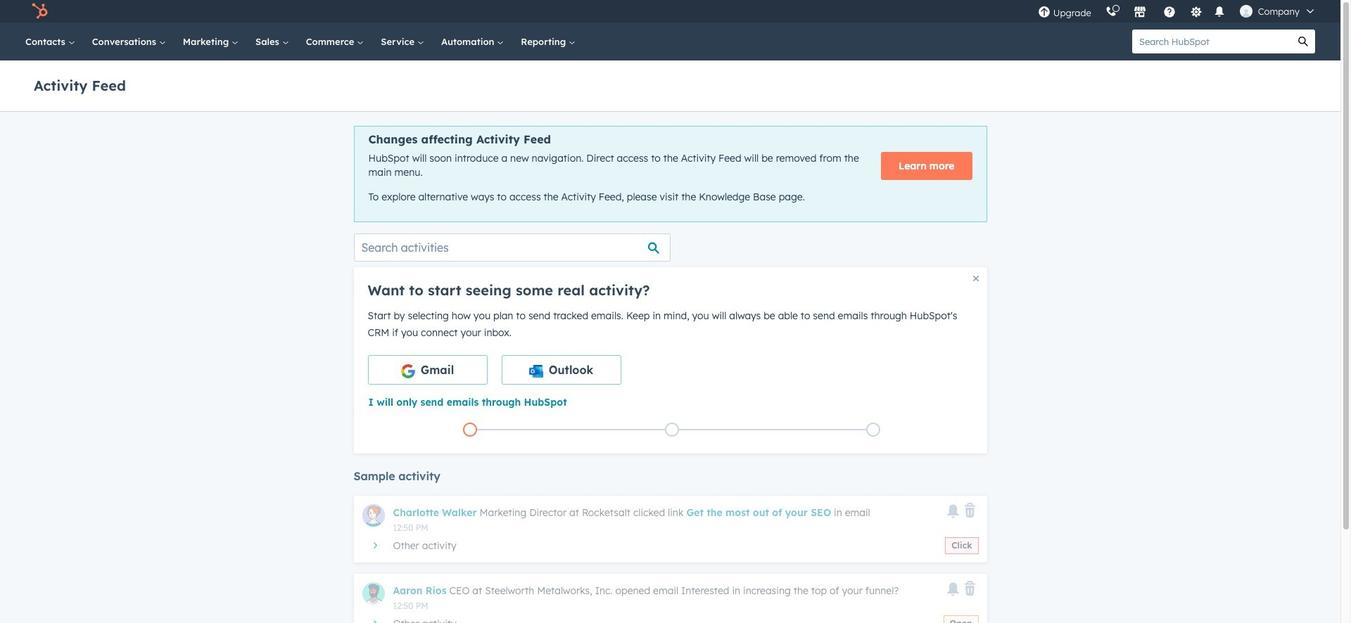 Task type: locate. For each thing, give the bounding box(es) containing it.
Search activities search field
[[354, 233, 670, 262]]

None checkbox
[[368, 355, 487, 385]]

None checkbox
[[501, 355, 621, 385]]

close image
[[973, 276, 978, 281]]

list
[[369, 420, 974, 440]]

menu
[[1031, 0, 1324, 23]]

marketplaces image
[[1133, 6, 1146, 19]]



Task type: describe. For each thing, give the bounding box(es) containing it.
jacob simon image
[[1240, 5, 1252, 18]]

onboarding.steps.finalstep.title image
[[870, 427, 877, 434]]

Search HubSpot search field
[[1132, 30, 1291, 53]]

onboarding.steps.sendtrackedemailingmail.title image
[[668, 427, 675, 434]]



Task type: vqa. For each thing, say whether or not it's contained in the screenshot.
more popup button
no



